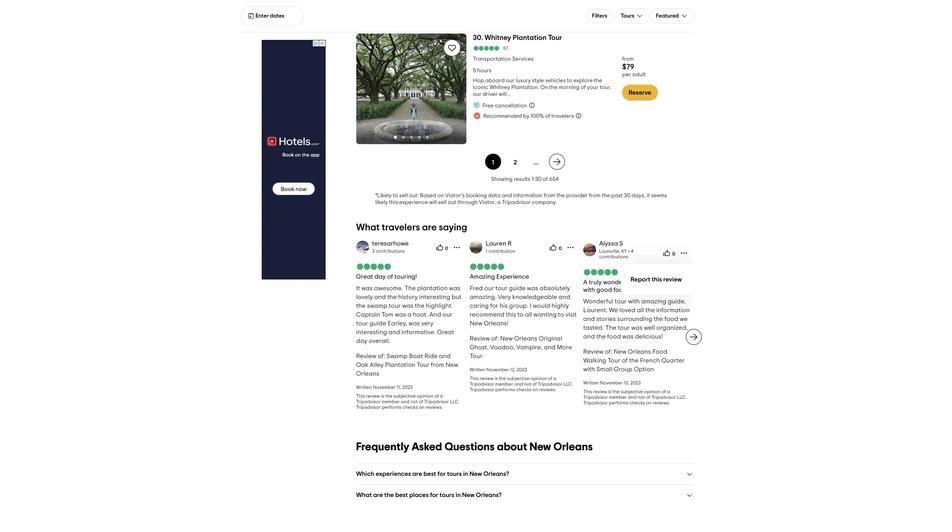 Task type: vqa. For each thing, say whether or not it's contained in the screenshot.
Set adult count to one less ICON
no



Task type: locate. For each thing, give the bounding box(es) containing it.
2 horizontal spatial 2023
[[631, 381, 641, 385]]

0 horizontal spatial 1
[[486, 249, 488, 254]]

and right ride
[[439, 353, 451, 359]]

is inside written november 13, 2023 this review is the subjective opinion of a tripadvisor member and not of tripadvisor llc. tripadvisor performs checks on reviews.
[[609, 389, 612, 394]]

0 vertical spatial guide
[[509, 285, 526, 292]]

1 horizontal spatial 0 button
[[548, 241, 565, 254]]

food up organized,
[[665, 316, 679, 322]]

not inside written november 13, 2023 this review is the subjective opinion of a tripadvisor member and not of tripadvisor llc. tripadvisor performs checks on reviews.
[[638, 395, 645, 400]]

5
[[473, 68, 476, 74]]

tours
[[621, 13, 635, 19]]

the down lovely
[[356, 303, 366, 309]]

0 horizontal spatial 2023
[[403, 385, 413, 390]]

1 vertical spatial 1
[[532, 177, 534, 182]]

opinion
[[531, 376, 547, 381], [645, 389, 661, 394], [417, 394, 434, 399]]

performs inside written november 13, 2023 this review is the subjective opinion of a tripadvisor member and not of tripadvisor llc. tripadvisor performs checks on reviews.
[[610, 401, 629, 405]]

2 horizontal spatial member
[[610, 395, 627, 400]]

day up awesome.
[[375, 274, 386, 280]]

cancellation
[[495, 103, 528, 109]]

contributions inside teresarhowe 3 contributions
[[376, 249, 405, 254]]

reviews. inside the written november 12, 2023 this review is the subjective opinion of a tripadvisor member and not of tripadvisor llc. tripadvisor performs checks on reviews.
[[540, 387, 557, 392]]

30 right past
[[625, 193, 631, 199]]

2023 right 11,
[[403, 385, 413, 390]]

2023 for and
[[517, 367, 528, 372]]

carousel of images figure
[[356, 34, 467, 144]]

is for oak
[[381, 394, 385, 399]]

best left "places"
[[396, 492, 408, 498]]

travelers right 100%
[[552, 113, 574, 119]]

this for review of: new orleans food walking tour of the french quarter with small-group option
[[584, 389, 593, 394]]

reviews. for review of: swamp boat ride and oak alley plantation tour from new orleans
[[426, 405, 443, 410]]

opinion for and
[[531, 376, 547, 381]]

our
[[506, 78, 515, 84], [473, 92, 482, 97], [485, 285, 495, 292], [443, 312, 453, 318]]

member for of
[[610, 395, 627, 400]]

2023 inside written november 13, 2023 this review is the subjective opinion of a tripadvisor member and not of tripadvisor llc. tripadvisor performs checks on reviews.
[[631, 381, 641, 385]]

0 vertical spatial for
[[491, 303, 499, 309]]

1 horizontal spatial performs
[[496, 387, 516, 392]]

reviews. inside written november 13, 2023 this review is the subjective opinion of a tripadvisor member and not of tripadvisor llc. tripadvisor performs checks on reviews.
[[653, 401, 671, 405]]

of: inside review of: new orleans food walking tour of the french quarter with small-group option
[[605, 349, 613, 355]]

subjective for alley
[[394, 394, 416, 399]]

5.0 of 5 bubbles image
[[473, 46, 500, 51], [356, 264, 392, 270], [470, 264, 505, 270], [584, 269, 619, 276]]

of: up voodoo,
[[492, 336, 499, 342]]

1 vertical spatial this
[[652, 276, 663, 283]]

1 horizontal spatial 30
[[625, 193, 631, 199]]

it was awesome. the plantation was lovely and the history interesting but the swamp tour was the highlight. captain tom was a hoot. and our tour guide earley, was very interesting and informative. great day overall.
[[356, 285, 462, 344]]

is down voodoo,
[[495, 376, 498, 381]]

0 vertical spatial experience
[[400, 200, 428, 205]]

highly
[[552, 303, 570, 309]]

tour up loved
[[615, 298, 627, 305]]

1 horizontal spatial best
[[424, 471, 437, 477]]

member inside written november 13, 2023 this review is the subjective opinion of a tripadvisor member and not of tripadvisor llc. tripadvisor performs checks on reviews.
[[610, 395, 627, 400]]

0 vertical spatial what
[[356, 223, 380, 232]]

tour up 57 link
[[549, 35, 563, 42]]

2023 right 13,
[[631, 381, 641, 385]]

1 inside lauren r 1 contribution
[[486, 249, 488, 254]]

llc. for review of: new orleans food walking tour of the french quarter with small-group option
[[678, 395, 687, 400]]

november down small-
[[601, 381, 623, 385]]

and down 12,
[[515, 382, 524, 387]]

0 horizontal spatial llc.
[[450, 399, 460, 404]]

performs down 12,
[[496, 387, 516, 392]]

1 vertical spatial experience
[[634, 279, 667, 286]]

with down walking
[[584, 366, 596, 373]]

this down walking
[[584, 389, 593, 394]]

not down the review of: swamp boat ride and oak alley plantation tour from new orleans
[[411, 399, 418, 404]]

was
[[362, 285, 373, 292], [449, 285, 461, 292], [527, 285, 539, 292], [403, 303, 414, 309], [395, 312, 406, 318], [409, 320, 420, 327], [632, 325, 643, 331], [623, 334, 634, 340]]

open options menu image
[[453, 244, 461, 252], [567, 244, 575, 252]]

will…
[[499, 92, 511, 97]]

checks inside the written november 12, 2023 this review is the subjective opinion of a tripadvisor member and not of tripadvisor llc. tripadvisor performs checks on reviews.
[[517, 387, 532, 392]]

subjective down 12,
[[508, 376, 530, 381]]

opinion inside written november 11, 2023 this review is the subjective opinion of a tripadvisor member and not of tripadvisor llc. tripadvisor performs checks on reviews.
[[417, 394, 434, 399]]

1 vertical spatial in
[[456, 492, 461, 498]]

plantation down swamp
[[385, 362, 416, 368]]

written for review of: new orleans original ghost, voodoo, vampire, and more tour
[[470, 367, 486, 372]]

and inside the review of: swamp boat ride and oak alley plantation tour from new orleans
[[439, 353, 451, 359]]

written down ghost,
[[470, 367, 486, 372]]

not for the
[[638, 395, 645, 400]]

review down ghost,
[[480, 376, 494, 381]]

to inside hop aboard our luxury style vehicles to explore the iconic whitney plantation. on the morning of your tour, our driver will…
[[568, 78, 573, 84]]

1 vertical spatial plantation
[[385, 362, 416, 368]]

interesting down plantation at the left bottom of page
[[420, 294, 451, 300]]

what are the best places for tours in new orleans?
[[356, 492, 502, 498]]

a inside written november 11, 2023 this review is the subjective opinion of a tripadvisor member and not of tripadvisor llc. tripadvisor performs checks on reviews.
[[440, 394, 443, 399]]

5.0 of 5 bubbles image for alyssa s
[[584, 269, 619, 276]]

0 vertical spatial food
[[614, 287, 628, 293]]

30 inside *likely to sell out: based on viator's booking data and information from the provider from the past 30 days, it seems likely this experience will sell out through viator, a tripadvisor company.
[[625, 193, 631, 199]]

on for it was awesome. the plantation was lovely and the history interesting but the swamp tour was the highlight. captain tom was a hoot. and our tour guide earley, was very interesting and informative. great day overall.
[[419, 405, 425, 410]]

viator's
[[446, 193, 465, 199]]

information inside wonderful tour with amazing guide, laurent. we loved all the information and stories surrounding the food we tasted. the tour was well organized, and the food was delicious!
[[657, 307, 690, 314]]

all inside fred our tour guide was absolutely amazing. very knowledgeable and caring for his group. i would highly recommend this to all wanting to visit new orleans!
[[525, 312, 533, 318]]

plantation
[[513, 35, 547, 42], [385, 362, 416, 368]]

written november 12, 2023 this review is the subjective opinion of a tripadvisor member and not of tripadvisor llc. tripadvisor performs checks on reviews.
[[470, 367, 574, 392]]

guide inside the it was awesome. the plantation was lovely and the history interesting but the swamp tour was the highlight. captain tom was a hoot. and our tour guide earley, was very interesting and informative. great day overall.
[[370, 320, 387, 327]]

whitney up the 57
[[485, 35, 512, 42]]

amazing
[[470, 274, 495, 280]]

whitney
[[485, 35, 512, 42], [490, 85, 511, 90]]

1 vertical spatial orleans?
[[476, 492, 502, 498]]

performs inside written november 11, 2023 this review is the subjective opinion of a tripadvisor member and not of tripadvisor llc. tripadvisor performs checks on reviews.
[[382, 405, 402, 410]]

surrounding
[[618, 316, 653, 322]]

from $79 per adult
[[623, 56, 646, 78]]

day inside the it was awesome. the plantation was lovely and the history interesting but the swamp tour was the highlight. captain tom was a hoot. and our tour guide earley, was very interesting and informative. great day overall.
[[356, 338, 368, 344]]

on inside written november 13, 2023 this review is the subjective opinion of a tripadvisor member and not of tripadvisor llc. tripadvisor performs checks on reviews.
[[647, 401, 652, 405]]

very
[[498, 294, 511, 300]]

0 button left close options menu icon
[[661, 247, 678, 260]]

2 horizontal spatial not
[[638, 395, 645, 400]]

this for review of: swamp boat ride and oak alley plantation tour from new orleans
[[356, 394, 365, 399]]

0 horizontal spatial is
[[381, 394, 385, 399]]

with down a
[[584, 287, 596, 293]]

hop
[[473, 78, 484, 84]]

!
[[677, 287, 679, 293]]

alyssa s image
[[584, 243, 597, 256]]

member
[[496, 382, 514, 387], [610, 395, 627, 400], [382, 399, 400, 404]]

dates
[[270, 13, 285, 19]]

best up what are the best places for tours in new orleans?
[[424, 471, 437, 477]]

0 horizontal spatial open options menu image
[[453, 244, 461, 252]]

0 horizontal spatial best
[[396, 492, 408, 498]]

orleans inside review of: new orleans original ghost, voodoo, vampire, and more tour
[[515, 336, 538, 342]]

review inside review of: new orleans food walking tour of the french quarter with small-group option
[[584, 349, 604, 355]]

what inside dropdown button
[[356, 492, 372, 498]]

this inside written november 11, 2023 this review is the subjective opinion of a tripadvisor member and not of tripadvisor llc. tripadvisor performs checks on reviews.
[[356, 394, 365, 399]]

of: for voodoo,
[[492, 336, 499, 342]]

1 horizontal spatial in
[[464, 471, 469, 477]]

what up teresarhowe image
[[356, 223, 380, 232]]

well
[[644, 325, 656, 331]]

alyssa s
[[600, 240, 624, 247]]

2 horizontal spatial november
[[601, 381, 623, 385]]

written inside the written november 12, 2023 this review is the subjective opinion of a tripadvisor member and not of tripadvisor llc. tripadvisor performs checks on reviews.
[[470, 367, 486, 372]]

member down 11,
[[382, 399, 400, 404]]

0 vertical spatial in
[[464, 471, 469, 477]]

touring!
[[395, 274, 417, 280]]

is for voodoo,
[[495, 376, 498, 381]]

november left 12,
[[487, 367, 510, 372]]

0 horizontal spatial checks
[[403, 405, 418, 410]]

great
[[356, 274, 373, 280], [438, 329, 455, 336]]

2 horizontal spatial review
[[584, 349, 604, 355]]

morning
[[559, 85, 580, 90]]

are left the saying
[[422, 223, 437, 232]]

1 horizontal spatial is
[[495, 376, 498, 381]]

1 vertical spatial contributions
[[600, 254, 629, 259]]

written down oak in the bottom left of the page
[[356, 385, 372, 390]]

written for review of: new orleans food walking tour of the french quarter with small-group option
[[584, 381, 600, 385]]

review for review of: new orleans original ghost, voodoo, vampire, and more tour
[[470, 336, 490, 342]]

1 vertical spatial the
[[606, 325, 617, 331]]

louisville, ky
[[600, 249, 627, 254]]

0 vertical spatial best
[[424, 471, 437, 477]]

group
[[615, 366, 633, 373]]

a inside written november 13, 2023 this review is the subjective opinion of a tripadvisor member and not of tripadvisor llc. tripadvisor performs checks on reviews.
[[668, 389, 671, 394]]

opinion inside the written november 12, 2023 this review is the subjective opinion of a tripadvisor member and not of tripadvisor llc. tripadvisor performs checks on reviews.
[[531, 376, 547, 381]]

2 horizontal spatial this
[[584, 389, 593, 394]]

1 horizontal spatial great
[[438, 329, 455, 336]]

advertisement region
[[262, 40, 326, 280]]

1 vertical spatial 30
[[625, 193, 631, 199]]

2023 right 12,
[[517, 367, 528, 372]]

the down stories
[[606, 325, 617, 331]]

written november 11, 2023 this review is the subjective opinion of a tripadvisor member and not of tripadvisor llc. tripadvisor performs checks on reviews.
[[356, 385, 460, 410]]

review
[[664, 276, 682, 283], [480, 376, 494, 381], [594, 389, 608, 394], [366, 394, 380, 399]]

captain
[[356, 312, 380, 318]]

2 vertical spatial food
[[608, 334, 621, 340]]

day left overall.
[[356, 338, 368, 344]]

review inside written november 13, 2023 this review is the subjective opinion of a tripadvisor member and not of tripadvisor llc. tripadvisor performs checks on reviews.
[[594, 389, 608, 394]]

1 horizontal spatial not
[[525, 382, 532, 387]]

1 open options menu image from the left
[[453, 244, 461, 252]]

information inside *likely to sell out: based on viator's booking data and information from the provider from the past 30 days, it seems likely this experience will sell out through viator, a tripadvisor company.
[[514, 193, 543, 199]]

the down awesome.
[[388, 294, 397, 300]]

1 horizontal spatial subjective
[[508, 376, 530, 381]]

0 horizontal spatial day
[[356, 338, 368, 344]]

tour up small-
[[608, 357, 621, 364]]

great day of touring!
[[356, 274, 417, 280]]

sell right will
[[439, 200, 447, 205]]

1 horizontal spatial 2023
[[517, 367, 528, 372]]

and inside *likely to sell out: based on viator's booking data and information from the provider from the past 30 days, it seems likely this experience will sell out through viator, a tripadvisor company.
[[502, 193, 512, 199]]

information down report this review
[[642, 287, 676, 293]]

2023
[[517, 367, 528, 372], [631, 381, 641, 385], [403, 385, 413, 390]]

not down vampire,
[[525, 382, 532, 387]]

in down which experiences are best for tours in new orleans?
[[456, 492, 461, 498]]

1 vertical spatial best
[[396, 492, 408, 498]]

review up ghost,
[[470, 336, 490, 342]]

reviews. inside written november 11, 2023 this review is the subjective opinion of a tripadvisor member and not of tripadvisor llc. tripadvisor performs checks on reviews.
[[426, 405, 443, 410]]

llc. for review of: new orleans original ghost, voodoo, vampire, and more tour
[[564, 382, 574, 387]]

0 horizontal spatial this
[[389, 200, 398, 205]]

1 horizontal spatial travelers
[[552, 113, 574, 119]]

review
[[470, 336, 490, 342], [584, 349, 604, 355], [356, 353, 377, 359]]

close options menu image
[[681, 249, 689, 257]]

amazing.
[[470, 294, 497, 300]]

november for voodoo,
[[487, 367, 510, 372]]

…
[[534, 159, 539, 166]]

not
[[525, 382, 532, 387], [638, 395, 645, 400], [411, 399, 418, 404]]

review inside written november 11, 2023 this review is the subjective opinion of a tripadvisor member and not of tripadvisor llc. tripadvisor performs checks on reviews.
[[366, 394, 380, 399]]

driver
[[483, 92, 498, 97]]

reviews. for review of: new orleans food walking tour of the french quarter with small-group option
[[653, 401, 671, 405]]

laurent.
[[584, 307, 608, 314]]

to up morning
[[568, 78, 573, 84]]

what down which on the left bottom
[[356, 492, 372, 498]]

2 horizontal spatial opinion
[[645, 389, 661, 394]]

alley
[[370, 362, 384, 368]]

1 horizontal spatial guide
[[509, 285, 526, 292]]

of: for tour
[[605, 349, 613, 355]]

review up !
[[664, 276, 682, 283]]

*likely to sell out: based on viator's booking data and information from the provider from the past 30 days, it seems likely this experience will sell out through viator, a tripadvisor company.
[[376, 193, 668, 205]]

november inside the written november 12, 2023 this review is the subjective opinion of a tripadvisor member and not of tripadvisor llc. tripadvisor performs checks on reviews.
[[487, 367, 510, 372]]

2 vertical spatial this
[[506, 312, 517, 318]]

1 right lauren r 'icon' on the right of the page
[[486, 249, 488, 254]]

subjective inside written november 11, 2023 this review is the subjective opinion of a tripadvisor member and not of tripadvisor llc. tripadvisor performs checks on reviews.
[[394, 394, 416, 399]]

information for and
[[514, 193, 543, 199]]

for left his
[[491, 303, 499, 309]]

checks inside written november 11, 2023 this review is the subjective opinion of a tripadvisor member and not of tripadvisor llc. tripadvisor performs checks on reviews.
[[403, 405, 418, 410]]

november inside written november 11, 2023 this review is the subjective opinion of a tripadvisor member and not of tripadvisor llc. tripadvisor performs checks on reviews.
[[373, 385, 396, 390]]

0 down the saying
[[446, 246, 449, 251]]

filled
[[668, 279, 683, 286]]

review inside the review of: swamp boat ride and oak alley plantation tour from new orleans
[[356, 353, 377, 359]]

and down 11,
[[401, 399, 410, 404]]

1 vertical spatial sell
[[439, 200, 447, 205]]

1 horizontal spatial day
[[375, 274, 386, 280]]

ride
[[425, 353, 438, 359]]

of: up alley at bottom left
[[378, 353, 386, 359]]

november left 11,
[[373, 385, 396, 390]]

is
[[495, 376, 498, 381], [609, 389, 612, 394], [381, 394, 385, 399]]

of: inside review of: new orleans original ghost, voodoo, vampire, and more tour
[[492, 336, 499, 342]]

the down experiences
[[385, 492, 394, 498]]

opinion inside written november 13, 2023 this review is the subjective opinion of a tripadvisor member and not of tripadvisor llc. tripadvisor performs checks on reviews.
[[645, 389, 661, 394]]

review inside review of: new orleans original ghost, voodoo, vampire, and more tour
[[470, 336, 490, 342]]

featured button
[[651, 8, 694, 24]]

0 horizontal spatial written
[[356, 385, 372, 390]]

new inside review of: new orleans food walking tour of the french quarter with small-group option
[[614, 349, 627, 355]]

opinion down option
[[645, 389, 661, 394]]

1 horizontal spatial plantation
[[513, 35, 547, 42]]

new inside fred our tour guide was absolutely amazing. very knowledgeable and caring for his group. i would highly recommend this to all wanting to visit new orleans!
[[470, 320, 483, 327]]

are
[[422, 223, 437, 232], [413, 471, 423, 477], [374, 492, 383, 498]]

food inside a truly wonderful experience filled with good food and information !
[[614, 287, 628, 293]]

hoot.
[[413, 312, 428, 318]]

the inside written november 13, 2023 this review is the subjective opinion of a tripadvisor member and not of tripadvisor llc. tripadvisor performs checks on reviews.
[[613, 389, 620, 394]]

a for wonderful tour with amazing guide, laurent. we loved all the information and stories surrounding the food we tasted. the tour was well organized, and the food was delicious!
[[668, 389, 671, 394]]

the down voodoo,
[[499, 376, 507, 381]]

1 horizontal spatial 0
[[559, 246, 562, 251]]

2 horizontal spatial performs
[[610, 401, 629, 405]]

the
[[595, 78, 603, 84], [550, 85, 558, 90], [557, 193, 565, 199], [602, 193, 611, 199], [388, 294, 397, 300], [356, 303, 366, 309], [415, 303, 425, 309], [646, 307, 655, 314], [654, 316, 664, 322], [597, 334, 606, 340], [630, 357, 639, 364], [499, 376, 507, 381], [613, 389, 620, 394], [386, 394, 393, 399], [385, 492, 394, 498]]

tour down boat
[[417, 362, 430, 368]]

recommended
[[484, 113, 522, 119]]

0 horizontal spatial review
[[356, 353, 377, 359]]

are up "places"
[[413, 471, 423, 477]]

and
[[502, 193, 512, 199], [629, 287, 641, 293], [375, 294, 386, 300], [559, 294, 571, 300], [584, 316, 595, 322], [389, 329, 400, 336], [584, 334, 595, 340], [544, 344, 556, 351], [439, 353, 451, 359], [515, 382, 524, 387], [629, 395, 637, 400], [401, 399, 410, 404]]

llc. for review of: swamp boat ride and oak alley plantation tour from new orleans
[[450, 399, 460, 404]]

2 vertical spatial information
[[657, 307, 690, 314]]

the up the well
[[654, 316, 664, 322]]

tours down which experiences are best for tours in new orleans?
[[440, 492, 455, 498]]

2 horizontal spatial 0 button
[[661, 247, 678, 260]]

0 horizontal spatial experience
[[400, 200, 428, 205]]

0 horizontal spatial member
[[382, 399, 400, 404]]

the inside the written november 12, 2023 this review is the subjective opinion of a tripadvisor member and not of tripadvisor llc. tripadvisor performs checks on reviews.
[[499, 376, 507, 381]]

member for vampire,
[[496, 382, 514, 387]]

1 vertical spatial information
[[642, 287, 676, 293]]

0 vertical spatial contributions
[[376, 249, 405, 254]]

tour inside the review of: swamp boat ride and oak alley plantation tour from new orleans
[[417, 362, 430, 368]]

of: up walking
[[605, 349, 613, 355]]

sell left out:
[[400, 193, 408, 199]]

plantation up services
[[513, 35, 547, 42]]

travelers up teresarhowe link
[[382, 223, 420, 232]]

not for and
[[525, 382, 532, 387]]

and up highly
[[559, 294, 571, 300]]

1 right 'results'
[[532, 177, 534, 182]]

0 horizontal spatial 0 button
[[434, 241, 451, 254]]

1 vertical spatial day
[[356, 338, 368, 344]]

1 vertical spatial tours
[[440, 492, 455, 498]]

2 horizontal spatial checks
[[630, 401, 646, 405]]

asked
[[412, 442, 443, 453]]

of: inside the review of: swamp boat ride and oak alley plantation tour from new orleans
[[378, 353, 386, 359]]

from
[[623, 56, 634, 62], [544, 193, 556, 199], [590, 193, 601, 199], [431, 362, 445, 368]]

0 vertical spatial tours
[[447, 471, 462, 477]]

about
[[497, 442, 528, 453]]

more
[[557, 344, 573, 351]]

2 horizontal spatial written
[[584, 381, 600, 385]]

of:
[[492, 336, 499, 342], [605, 349, 613, 355], [378, 353, 386, 359]]

review of: new orleans food walking tour of the french quarter with small-group option
[[584, 349, 685, 373]]

0 horizontal spatial interesting
[[356, 329, 387, 336]]

experience up amazing
[[634, 279, 667, 286]]

member down 12,
[[496, 382, 514, 387]]

1 up showing
[[492, 159, 495, 166]]

is down alley at bottom left
[[381, 394, 385, 399]]

0 horizontal spatial not
[[411, 399, 418, 404]]

0 button left "alyssa s" image
[[548, 241, 565, 254]]

but
[[452, 294, 462, 300]]

performs for vampire,
[[496, 387, 516, 392]]

with up loved
[[629, 298, 640, 305]]

0 button for great day of touring!
[[434, 241, 451, 254]]

1 what from the top
[[356, 223, 380, 232]]

and up swamp
[[375, 294, 386, 300]]

what for what travelers are saying
[[356, 223, 380, 232]]

llc. inside written november 11, 2023 this review is the subjective opinion of a tripadvisor member and not of tripadvisor llc. tripadvisor performs checks on reviews.
[[450, 399, 460, 404]]

open options menu image for was
[[453, 244, 461, 252]]

1 horizontal spatial all
[[637, 307, 645, 314]]

0 horizontal spatial subjective
[[394, 394, 416, 399]]

experience
[[400, 200, 428, 205], [634, 279, 667, 286]]

orleans!
[[484, 320, 509, 327]]

0 vertical spatial the
[[405, 285, 416, 292]]

the down the review of: swamp boat ride and oak alley plantation tour from new orleans
[[386, 394, 393, 399]]

all
[[637, 307, 645, 314], [525, 312, 533, 318]]

a inside the written november 12, 2023 this review is the subjective opinion of a tripadvisor member and not of tripadvisor llc. tripadvisor performs checks on reviews.
[[554, 376, 557, 381]]

2 what from the top
[[356, 492, 372, 498]]

0 button for a truly wonderful experience filled with good food and information !
[[661, 247, 678, 260]]

2 horizontal spatial 1
[[532, 177, 534, 182]]

1 horizontal spatial written
[[470, 367, 486, 372]]

contributions down teresarhowe
[[376, 249, 405, 254]]

on inside the written november 12, 2023 this review is the subjective opinion of a tripadvisor member and not of tripadvisor llc. tripadvisor performs checks on reviews.
[[533, 387, 539, 392]]

previous image
[[352, 332, 361, 342]]

0 horizontal spatial performs
[[382, 405, 402, 410]]

november inside written november 13, 2023 this review is the subjective opinion of a tripadvisor member and not of tripadvisor llc. tripadvisor performs checks on reviews.
[[601, 381, 623, 385]]

not inside written november 11, 2023 this review is the subjective opinion of a tripadvisor member and not of tripadvisor llc. tripadvisor performs checks on reviews.
[[411, 399, 418, 404]]

1 vertical spatial travelers
[[382, 223, 420, 232]]

not inside the written november 12, 2023 this review is the subjective opinion of a tripadvisor member and not of tripadvisor llc. tripadvisor performs checks on reviews.
[[525, 382, 532, 387]]

of inside review of: new orleans food walking tour of the french quarter with small-group option
[[622, 357, 628, 364]]

information inside a truly wonderful experience filled with good food and information !
[[642, 287, 676, 293]]

2 horizontal spatial reviews.
[[653, 401, 671, 405]]

new
[[470, 320, 483, 327], [501, 336, 513, 342], [614, 349, 627, 355], [446, 362, 459, 368], [530, 442, 552, 453], [470, 471, 482, 477], [463, 492, 475, 498]]

all down i
[[525, 312, 533, 318]]

travelers
[[552, 113, 574, 119], [382, 223, 420, 232]]

0 for amazing experience
[[559, 246, 562, 251]]

information
[[514, 193, 543, 199], [642, 287, 676, 293], [657, 307, 690, 314]]

member down 13,
[[610, 395, 627, 400]]

save to a trip image
[[448, 43, 457, 53]]

member inside written november 11, 2023 this review is the subjective opinion of a tripadvisor member and not of tripadvisor llc. tripadvisor performs checks on reviews.
[[382, 399, 400, 404]]

0 horizontal spatial 0
[[446, 246, 449, 251]]

1 vertical spatial guide
[[370, 320, 387, 327]]

1 horizontal spatial sell
[[439, 200, 447, 205]]

whitney down aboard
[[490, 85, 511, 90]]

informative.
[[402, 329, 436, 336]]

the inside what are the best places for tours in new orleans? dropdown button
[[385, 492, 394, 498]]

for up what are the best places for tours in new orleans?
[[438, 471, 446, 477]]

1 horizontal spatial review
[[470, 336, 490, 342]]

from inside the review of: swamp boat ride and oak alley plantation tour from new orleans
[[431, 362, 445, 368]]

amazing experience link
[[470, 274, 530, 280]]

and down original
[[544, 344, 556, 351]]

to down group.
[[518, 312, 524, 318]]

1 horizontal spatial reviews.
[[540, 387, 557, 392]]

subjective down 13,
[[621, 389, 644, 394]]

tour inside review of: new orleans original ghost, voodoo, vampire, and more tour
[[470, 353, 483, 359]]

1 vertical spatial what
[[356, 492, 372, 498]]

tours
[[447, 471, 462, 477], [440, 492, 455, 498]]

for inside fred our tour guide was absolutely amazing. very knowledgeable and caring for his group. i would highly recommend this to all wanting to visit new orleans!
[[491, 303, 499, 309]]

0 horizontal spatial this
[[356, 394, 365, 399]]

5.0 of 5 bubbles image for lauren r
[[470, 264, 505, 270]]

0 vertical spatial this
[[389, 200, 398, 205]]

tours down questions
[[447, 471, 462, 477]]

1 horizontal spatial interesting
[[420, 294, 451, 300]]

0 horizontal spatial plantation
[[385, 362, 416, 368]]

this
[[389, 200, 398, 205], [652, 276, 663, 283], [506, 312, 517, 318]]

1 vertical spatial are
[[413, 471, 423, 477]]

2 open options menu image from the left
[[567, 244, 575, 252]]

written inside written november 11, 2023 this review is the subjective opinion of a tripadvisor member and not of tripadvisor llc. tripadvisor performs checks on reviews.
[[356, 385, 372, 390]]

tour down ghost,
[[470, 353, 483, 359]]

11,
[[397, 385, 402, 390]]

written inside written november 13, 2023 this review is the subjective opinion of a tripadvisor member and not of tripadvisor llc. tripadvisor performs checks on reviews.
[[584, 381, 600, 385]]

1 horizontal spatial contributions
[[600, 254, 629, 259]]

provider
[[567, 193, 588, 199]]

in down questions
[[464, 471, 469, 477]]

0 vertical spatial 1
[[492, 159, 495, 166]]

loved
[[620, 307, 636, 314]]

with inside wonderful tour with amazing guide, laurent. we loved all the information and stories surrounding the food we tasted. the tour was well organized, and the food was delicious!
[[629, 298, 640, 305]]

2 horizontal spatial 0
[[673, 251, 676, 256]]

0 left close options menu icon
[[673, 251, 676, 256]]

all up surrounding
[[637, 307, 645, 314]]

from up $79 at the top
[[623, 56, 634, 62]]

this inside the written november 12, 2023 this review is the subjective opinion of a tripadvisor member and not of tripadvisor llc. tripadvisor performs checks on reviews.
[[470, 376, 479, 381]]

5.0 of 5 bubbles image up truly
[[584, 269, 619, 276]]

opinion down vampire,
[[531, 376, 547, 381]]

your
[[588, 85, 599, 90]]

this down his
[[506, 312, 517, 318]]

checks inside written november 13, 2023 this review is the subjective opinion of a tripadvisor member and not of tripadvisor llc. tripadvisor performs checks on reviews.
[[630, 401, 646, 405]]

1 vertical spatial with
[[629, 298, 640, 305]]

open options menu image left lauren r 'icon' on the right of the page
[[453, 244, 461, 252]]

out
[[448, 200, 457, 205]]

tripadvisor
[[502, 200, 531, 205], [470, 382, 495, 387], [538, 382, 563, 387], [470, 387, 495, 392], [584, 395, 609, 400], [652, 395, 677, 400], [356, 399, 381, 404], [425, 399, 449, 404], [584, 401, 609, 405], [356, 405, 381, 410]]

amazing
[[642, 298, 667, 305]]

are for experiences
[[413, 471, 423, 477]]

subjective for of
[[621, 389, 644, 394]]

0 vertical spatial sell
[[400, 193, 408, 199]]

s
[[620, 240, 624, 247]]

0 horizontal spatial 30
[[536, 177, 542, 182]]

2023 inside the written november 12, 2023 this review is the subjective opinion of a tripadvisor member and not of tripadvisor llc. tripadvisor performs checks on reviews.
[[517, 367, 528, 372]]

performs down 11,
[[382, 405, 402, 410]]

from down ride
[[431, 362, 445, 368]]

0 horizontal spatial opinion
[[417, 394, 434, 399]]

written
[[470, 367, 486, 372], [584, 381, 600, 385], [356, 385, 372, 390]]

1 horizontal spatial opinion
[[531, 376, 547, 381]]

0 horizontal spatial sell
[[400, 193, 408, 199]]

ky
[[622, 249, 627, 254]]



Task type: describe. For each thing, give the bounding box(es) containing it.
0 vertical spatial orleans?
[[484, 471, 510, 477]]

with inside a truly wonderful experience filled with good food and information !
[[584, 287, 596, 293]]

option
[[635, 366, 655, 373]]

the down amazing
[[646, 307, 655, 314]]

data
[[489, 193, 501, 199]]

opinion for plantation
[[417, 394, 434, 399]]

0 vertical spatial day
[[375, 274, 386, 280]]

review for fred our tour guide was absolutely amazing. very knowledgeable and caring for his group. i would highly recommend this to all wanting to visit new orleans!
[[480, 376, 494, 381]]

earley,
[[388, 320, 408, 327]]

to inside *likely to sell out: based on viator's booking data and information from the provider from the past 30 days, it seems likely this experience will sell out through viator, a tripadvisor company.
[[393, 193, 399, 199]]

november for oak
[[373, 385, 396, 390]]

i
[[530, 303, 532, 309]]

review for review of: swamp boat ride and oak alley plantation tour from new orleans
[[356, 353, 377, 359]]

of inside hop aboard our luxury style vehicles to explore the iconic whitney plantation. on the morning of your tour, our driver will…
[[581, 85, 586, 90]]

highlight.
[[426, 303, 453, 309]]

tripadvisor inside *likely to sell out: based on viator's booking data and information from the provider from the past 30 days, it seems likely this experience will sell out through viator, a tripadvisor company.
[[502, 200, 531, 205]]

from inside from $79 per adult
[[623, 56, 634, 62]]

voodoo,
[[491, 344, 516, 351]]

0 horizontal spatial in
[[456, 492, 461, 498]]

performs for alley
[[382, 405, 402, 410]]

plantation inside the review of: swamp boat ride and oak alley plantation tour from new orleans
[[385, 362, 416, 368]]

louisville,
[[600, 249, 621, 254]]

is for tour
[[609, 389, 612, 394]]

guide inside fred our tour guide was absolutely amazing. very knowledgeable and caring for his group. i would highly recommend this to all wanting to visit new orleans!
[[509, 285, 526, 292]]

0 for great day of touring!
[[446, 246, 449, 251]]

opinion for the
[[645, 389, 661, 394]]

hop aboard our luxury style vehicles to explore the iconic whitney plantation. on the morning of your tour, our driver will… link
[[473, 78, 616, 98]]

next image
[[690, 332, 699, 342]]

written for review of: swamp boat ride and oak alley plantation tour from new orleans
[[356, 385, 372, 390]]

the left past
[[602, 193, 611, 199]]

and inside written november 13, 2023 this review is the subjective opinion of a tripadvisor member and not of tripadvisor llc. tripadvisor performs checks on reviews.
[[629, 395, 637, 400]]

100%
[[531, 113, 544, 119]]

knowledgeable
[[513, 294, 558, 300]]

tours button
[[616, 8, 650, 24]]

30. whitney plantation tour
[[473, 35, 563, 42]]

tour inside review of: new orleans food walking tour of the french quarter with small-group option
[[608, 357, 621, 364]]

checks for plantation
[[403, 405, 418, 410]]

walking
[[584, 357, 607, 364]]

places
[[410, 492, 429, 498]]

experience inside *likely to sell out: based on viator's booking data and information from the provider from the past 30 days, it seems likely this experience will sell out through viator, a tripadvisor company.
[[400, 200, 428, 205]]

we
[[610, 307, 619, 314]]

2023 for the
[[631, 381, 641, 385]]

1 button
[[485, 154, 501, 170]]

and inside review of: new orleans original ghost, voodoo, vampire, and more tour
[[544, 344, 556, 351]]

contributions inside the 4 contributions
[[600, 254, 629, 259]]

this inside *likely to sell out: based on viator's booking data and information from the provider from the past 30 days, it seems likely this experience will sell out through viator, a tripadvisor company.
[[389, 200, 398, 205]]

on for fred our tour guide was absolutely amazing. very knowledgeable and caring for his group. i would highly recommend this to all wanting to visit new orleans!
[[533, 387, 539, 392]]

was inside fred our tour guide was absolutely amazing. very knowledgeable and caring for his group. i would highly recommend this to all wanting to visit new orleans!
[[527, 285, 539, 292]]

are for travelers
[[422, 223, 437, 232]]

open options menu image for absolutely
[[567, 244, 575, 252]]

and inside written november 11, 2023 this review is the subjective opinion of a tripadvisor member and not of tripadvisor llc. tripadvisor performs checks on reviews.
[[401, 399, 410, 404]]

a for fred our tour guide was absolutely amazing. very knowledgeable and caring for his group. i would highly recommend this to all wanting to visit new orleans!
[[554, 376, 557, 381]]

enter dates
[[256, 13, 285, 19]]

his
[[500, 303, 508, 309]]

amazing experience
[[470, 274, 530, 280]]

all inside wonderful tour with amazing guide, laurent. we loved all the information and stories surrounding the food we tasted. the tour was well organized, and the food was delicious!
[[637, 307, 645, 314]]

november for tour
[[601, 381, 623, 385]]

this inside fred our tour guide was absolutely amazing. very knowledgeable and caring for his group. i would highly recommend this to all wanting to visit new orleans!
[[506, 312, 517, 318]]

1 for lauren
[[486, 249, 488, 254]]

will
[[430, 200, 437, 205]]

on inside *likely to sell out: based on viator's booking data and information from the provider from the past 30 days, it seems likely this experience will sell out through viator, a tripadvisor company.
[[438, 193, 444, 199]]

teresarhowe image
[[356, 241, 369, 253]]

ghost,
[[470, 344, 489, 351]]

member for alley
[[382, 399, 400, 404]]

5.0 of 5 bubbles image inside 57 link
[[473, 46, 500, 51]]

a
[[584, 279, 588, 286]]

best for places
[[396, 492, 408, 498]]

2 vertical spatial for
[[430, 492, 439, 498]]

1 for showing
[[532, 177, 534, 182]]

4 contributions
[[600, 249, 634, 259]]

tasted.
[[584, 325, 604, 331]]

13,
[[624, 381, 630, 385]]

review for it was awesome. the plantation was lovely and the history interesting but the swamp tour was the highlight. captain tom was a hoot. and our tour guide earley, was very interesting and informative. great day overall.
[[366, 394, 380, 399]]

what are the best places for tours in new orleans? button
[[356, 492, 694, 500]]

by
[[524, 113, 530, 119]]

to down highly
[[559, 312, 565, 318]]

1 inside button
[[492, 159, 495, 166]]

it
[[356, 285, 360, 292]]

great day of touring! link
[[356, 274, 417, 280]]

654
[[550, 177, 559, 182]]

good
[[597, 287, 613, 293]]

teresarhowe 3 contributions
[[372, 240, 409, 254]]

0 vertical spatial great
[[356, 274, 373, 280]]

orleans inside review of: new orleans food walking tour of the french quarter with small-group option
[[628, 349, 652, 355]]

from right provider at the top of the page
[[590, 193, 601, 199]]

tour inside fred our tour guide was absolutely amazing. very knowledgeable and caring for his group. i would highly recommend this to all wanting to visit new orleans!
[[496, 285, 508, 292]]

the up your in the top right of the page
[[595, 78, 603, 84]]

overall.
[[369, 338, 391, 344]]

a inside the it was awesome. the plantation was lovely and the history interesting but the swamp tour was the highlight. captain tom was a hoot. and our tour guide earley, was very interesting and informative. great day overall.
[[408, 312, 412, 318]]

the down vehicles
[[550, 85, 558, 90]]

0 for a truly wonderful experience filled with good food and information !
[[673, 251, 676, 256]]

lovely
[[356, 294, 373, 300]]

reserve link
[[623, 85, 658, 101]]

reviews. for review of: new orleans original ghost, voodoo, vampire, and more tour
[[540, 387, 557, 392]]

0 vertical spatial 30
[[536, 177, 542, 182]]

best for for
[[424, 471, 437, 477]]

services
[[513, 56, 534, 62]]

awesome.
[[374, 285, 404, 292]]

and down earley,
[[389, 329, 400, 336]]

food
[[653, 349, 668, 355]]

review for review of: new orleans food walking tour of the french quarter with small-group option
[[584, 349, 604, 355]]

vampire,
[[517, 344, 543, 351]]

tours inside what are the best places for tours in new orleans? dropdown button
[[440, 492, 455, 498]]

review of: new orleans original ghost, voodoo, vampire, and more tour
[[470, 336, 573, 359]]

featured
[[657, 13, 680, 19]]

2023 for plantation
[[403, 385, 413, 390]]

on for wonderful tour with amazing guide, laurent. we loved all the information and stories surrounding the food we tasted. the tour was well organized, and the food was delicious!
[[647, 401, 652, 405]]

style
[[533, 78, 544, 84]]

recommended by 100% of travelers
[[484, 113, 574, 119]]

information for the
[[657, 307, 690, 314]]

luxury
[[516, 78, 531, 84]]

the inside wonderful tour with amazing guide, laurent. we loved all the information and stories surrounding the food we tasted. the tour was well organized, and the food was delicious!
[[606, 325, 617, 331]]

a for it was awesome. the plantation was lovely and the history interesting but the swamp tour was the highlight. captain tom was a hoot. and our tour guide earley, was very interesting and informative. great day overall.
[[440, 394, 443, 399]]

review for wonderful tour with amazing guide, laurent. we loved all the information and stories surrounding the food we tasted. the tour was well organized, and the food was delicious!
[[594, 389, 608, 394]]

subjective for vampire,
[[508, 376, 530, 381]]

-
[[534, 177, 536, 182]]

wonderful tour with amazing guide, laurent. we loved all the information and stories surrounding the food we tasted. the tour was well organized, and the food was delicious!
[[584, 298, 690, 340]]

*likely
[[376, 193, 392, 199]]

2 vertical spatial are
[[374, 492, 383, 498]]

it
[[647, 193, 651, 199]]

our inside fred our tour guide was absolutely amazing. very knowledgeable and caring for his group. i would highly recommend this to all wanting to visit new orleans!
[[485, 285, 495, 292]]

organized,
[[657, 325, 688, 331]]

teresarhowe
[[372, 240, 409, 247]]

the inside review of: new orleans food walking tour of the french quarter with small-group option
[[630, 357, 639, 364]]

not for plantation
[[411, 399, 418, 404]]

which experiences are best for tours in new orleans?
[[356, 471, 510, 477]]

0 button for amazing experience
[[548, 241, 565, 254]]

delicious!
[[636, 334, 663, 340]]

1 vertical spatial food
[[665, 316, 679, 322]]

0 vertical spatial interesting
[[420, 294, 451, 300]]

filters
[[593, 13, 608, 19]]

enter
[[256, 13, 269, 19]]

and down 'tasted.'
[[584, 334, 595, 340]]

4
[[631, 249, 634, 254]]

from up company.
[[544, 193, 556, 199]]

of: for oak
[[378, 353, 386, 359]]

reserve
[[629, 90, 652, 96]]

checks for the
[[630, 401, 646, 405]]

past
[[612, 193, 623, 199]]

with inside review of: new orleans food walking tour of the french quarter with small-group option
[[584, 366, 596, 373]]

2 horizontal spatial this
[[652, 276, 663, 283]]

aboard
[[486, 78, 505, 84]]

12,
[[511, 367, 516, 372]]

what for what are the best places for tours in new orleans?
[[356, 492, 372, 498]]

filters button
[[587, 9, 613, 23]]

french
[[641, 357, 661, 364]]

and up 'tasted.'
[[584, 316, 595, 322]]

small-
[[597, 366, 615, 373]]

quarter
[[662, 357, 685, 364]]

tour up the tom at the bottom of the page
[[389, 303, 401, 309]]

the down 'tasted.'
[[597, 334, 606, 340]]

0 vertical spatial whitney
[[485, 35, 512, 42]]

whitney inside hop aboard our luxury style vehicles to explore the iconic whitney plantation. on the morning of your tour, our driver will…
[[490, 85, 511, 90]]

plantation
[[418, 285, 448, 292]]

tours inside which experiences are best for tours in new orleans? dropdown button
[[447, 471, 462, 477]]

1 vertical spatial interesting
[[356, 329, 387, 336]]

hop aboard our luxury style vehicles to explore the iconic whitney plantation. on the morning of your tour, our driver will…
[[473, 78, 612, 97]]

frequently asked questions about new orleans
[[356, 442, 593, 453]]

questions
[[445, 442, 495, 453]]

experience inside a truly wonderful experience filled with good food and information !
[[634, 279, 667, 286]]

and inside fred our tour guide was absolutely amazing. very knowledgeable and caring for his group. i would highly recommend this to all wanting to visit new orleans!
[[559, 294, 571, 300]]

explore
[[574, 78, 593, 84]]

checks for and
[[517, 387, 532, 392]]

days,
[[632, 193, 646, 199]]

next page image
[[553, 157, 562, 167]]

through
[[458, 200, 478, 205]]

our left the luxury
[[506, 78, 515, 84]]

the up 'hoot.'
[[415, 303, 425, 309]]

stories
[[597, 316, 616, 322]]

5.0 of 5 bubbles image for teresarhowe
[[356, 264, 392, 270]]

tour down surrounding
[[618, 325, 630, 331]]

oak
[[356, 362, 369, 368]]

alyssa s link
[[600, 240, 624, 247]]

a inside *likely to sell out: based on viator's booking data and information from the provider from the past 30 days, it seems likely this experience will sell out through viator, a tripadvisor company.
[[498, 200, 501, 205]]

and inside a truly wonderful experience filled with good food and information !
[[629, 287, 641, 293]]

lauren r image
[[470, 241, 483, 253]]

1 vertical spatial for
[[438, 471, 446, 477]]

the left provider at the top of the page
[[557, 193, 565, 199]]

our down the iconic
[[473, 92, 482, 97]]

our inside the it was awesome. the plantation was lovely and the history interesting but the swamp tour was the highlight. captain tom was a hoot. and our tour guide earley, was very interesting and informative. great day overall.
[[443, 312, 453, 318]]

orleans inside the review of: swamp boat ride and oak alley plantation tour from new orleans
[[356, 371, 380, 377]]

would
[[533, 303, 551, 309]]

new inside the review of: swamp boat ride and oak alley plantation tour from new orleans
[[446, 362, 459, 368]]

which experiences are best for tours in new orleans? button
[[356, 470, 694, 478]]

the inside written november 11, 2023 this review is the subjective opinion of a tripadvisor member and not of tripadvisor llc. tripadvisor performs checks on reviews.
[[386, 394, 393, 399]]

new inside review of: new orleans original ghost, voodoo, vampire, and more tour
[[501, 336, 513, 342]]

boat
[[409, 353, 423, 359]]

the inside the it was awesome. the plantation was lovely and the history interesting but the swamp tour was the highlight. captain tom was a hoot. and our tour guide earley, was very interesting and informative. great day overall.
[[405, 285, 416, 292]]

swamp
[[387, 353, 408, 359]]

and inside the written november 12, 2023 this review is the subjective opinion of a tripadvisor member and not of tripadvisor llc. tripadvisor performs checks on reviews.
[[515, 382, 524, 387]]

this for review of: new orleans original ghost, voodoo, vampire, and more tour
[[470, 376, 479, 381]]

a truly wonderful experience filled with good food and information ! link
[[584, 279, 683, 293]]

tour down captain
[[356, 320, 368, 327]]

wanting
[[534, 312, 557, 318]]

visit
[[566, 312, 577, 318]]

per
[[623, 72, 632, 78]]

transportation services
[[473, 56, 534, 62]]

guide,
[[668, 298, 687, 305]]

performs for of
[[610, 401, 629, 405]]

great inside the it was awesome. the plantation was lovely and the history interesting but the swamp tour was the highlight. captain tom was a hoot. and our tour guide earley, was very interesting and informative. great day overall.
[[438, 329, 455, 336]]

teresarhowe link
[[372, 240, 409, 247]]

lauren
[[486, 240, 507, 247]]



